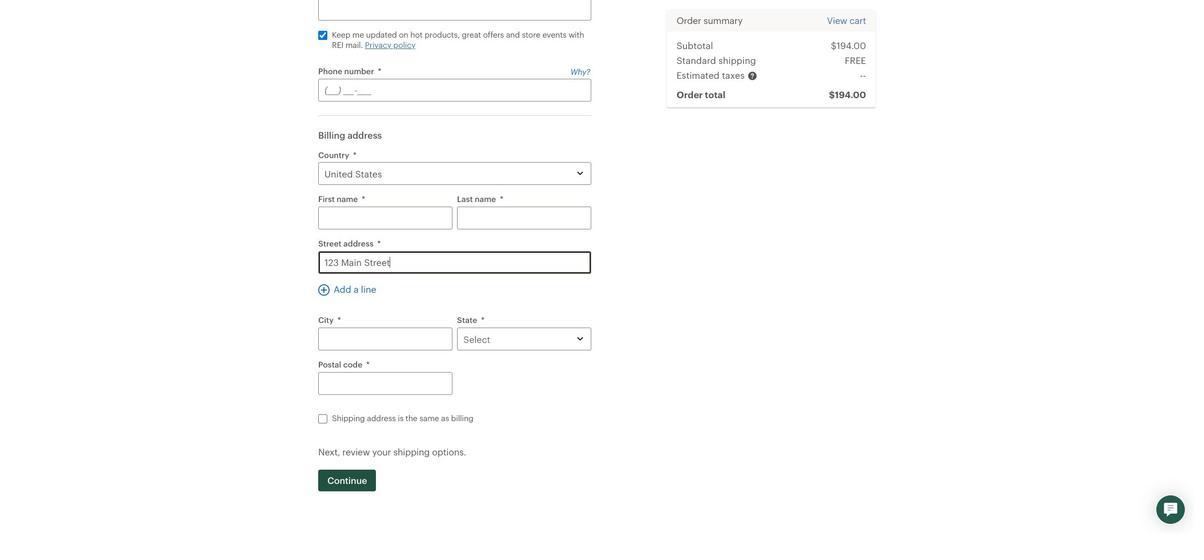Task type: describe. For each thing, give the bounding box(es) containing it.
First name text field
[[318, 207, 453, 229]]

Email email field
[[318, 0, 592, 20]]

rei add image
[[318, 284, 330, 296]]

Last name text field
[[457, 207, 591, 229]]

Street address text field
[[318, 251, 592, 274]]



Task type: vqa. For each thing, say whether or not it's contained in the screenshot.
condition.
no



Task type: locate. For each thing, give the bounding box(es) containing it.
contact information: email address element
[[318, 0, 592, 57]]

None checkbox
[[318, 415, 327, 424]]

none checkbox inside contact information: email address element
[[318, 31, 327, 40]]

None checkbox
[[318, 31, 327, 40]]

Postal code text field
[[318, 372, 453, 395]]

live chat image
[[1164, 503, 1178, 517]]

Phone number telephone field
[[318, 79, 592, 101]]

City text field
[[318, 328, 453, 351]]

order total element
[[811, 87, 866, 102]]



